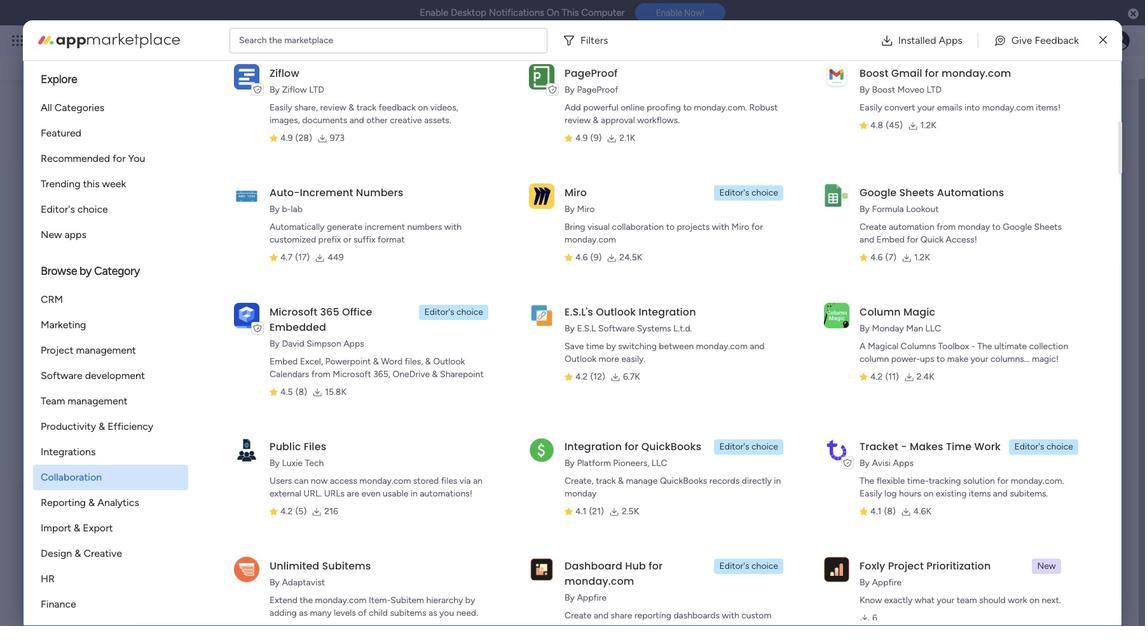 Task type: locate. For each thing, give the bounding box(es) containing it.
with inside automatically generate increment numbers with customized prefix or suffix format
[[444, 222, 462, 233]]

software up switching
[[598, 324, 635, 334]]

1 vertical spatial create
[[565, 611, 592, 622]]

1 horizontal spatial review
[[565, 115, 591, 126]]

google down the workflow
[[1003, 222, 1032, 233]]

1 horizontal spatial -
[[971, 341, 975, 352]]

1 vertical spatial integration
[[565, 440, 622, 455]]

1 vertical spatial project
[[888, 560, 924, 574]]

workspaces
[[235, 57, 289, 69], [78, 480, 140, 494]]

1 horizontal spatial as
[[429, 608, 437, 619]]

mann
[[123, 348, 146, 359]]

files,
[[405, 357, 423, 368]]

4.1 for tracket - makes time work
[[870, 507, 882, 518]]

with for create and share reporting dashboards with custom charts and formulas.
[[722, 611, 739, 622]]

1 horizontal spatial marketing
[[286, 235, 333, 247]]

with right 'minutes'
[[1076, 200, 1096, 212]]

0 horizontal spatial track
[[356, 102, 377, 113]]

0 horizontal spatial software
[[41, 370, 82, 382]]

by inside unlimited subitems by adaptavist
[[270, 578, 280, 589]]

google up formula
[[860, 186, 897, 200]]

convert
[[884, 102, 915, 113]]

1 vertical spatial appfire
[[577, 593, 607, 604]]

0 vertical spatial the
[[269, 35, 282, 45]]

to inside bring visual collaboration to projects with miro for monday.com
[[666, 222, 675, 233]]

apps image
[[1006, 34, 1019, 47]]

column
[[860, 305, 901, 320]]

outlook up e.s.l at right bottom
[[596, 305, 636, 320]]

2 horizontal spatial main
[[367, 256, 386, 266]]

monday inside create, track & manage quickbooks records directly in monday
[[565, 489, 597, 500]]

access
[[62, 57, 94, 69], [330, 476, 357, 487]]

create inside create and share reporting dashboards with custom charts and formulas.
[[565, 611, 592, 622]]

1 vertical spatial by
[[606, 341, 616, 352]]

in left 'minutes'
[[1026, 200, 1034, 212]]

0 horizontal spatial embed
[[270, 357, 298, 368]]

0 horizontal spatial ltd
[[309, 85, 324, 95]]

new up next.
[[1037, 561, 1056, 572]]

integration up systems
[[639, 305, 696, 320]]

by appfire for dashboard hub for monday.com
[[565, 593, 607, 604]]

4.1 down flexible
[[870, 507, 882, 518]]

as left you
[[429, 608, 437, 619]]

log
[[884, 489, 897, 500]]

(9) for 4.9 (9)
[[590, 133, 602, 144]]

0 vertical spatial in
[[1026, 200, 1034, 212]]

the inside a magical columns toolbox - the ultimate collection column power-ups to make your columns... magic!
[[977, 341, 992, 352]]

app logo image for a magical columns toolbox - the ultimate collection column power-ups to make your columns... magic!
[[824, 303, 849, 329]]

1 horizontal spatial create
[[860, 222, 887, 233]]

by appfire for foxly project prioritization
[[860, 578, 902, 589]]

the inside extend the monday.com item-subitem hierarchy by adding as many levels of child subitems as you need.
[[300, 596, 313, 607]]

1 horizontal spatial the
[[300, 596, 313, 607]]

work
[[974, 440, 1001, 455]]

monday inside create automation from monday to google sheets and embed for quick access!
[[958, 222, 990, 233]]

you
[[439, 608, 454, 619]]

apps inside button
[[939, 34, 963, 46]]

easily up 4.8
[[860, 102, 882, 113]]

- left makes
[[901, 440, 907, 455]]

app logo image for automatically generate increment numbers with customized prefix or suffix format
[[234, 184, 259, 209]]

0 vertical spatial by
[[79, 265, 92, 278]]

1 vertical spatial monday.com.
[[1011, 476, 1064, 487]]

on inside easily share, review & track feedback on videos, images, documents and other creative assets.
[[418, 102, 428, 113]]

access up urls
[[330, 476, 357, 487]]

from inside embed excel, powerpoint & word files, & outlook calendars from microsoft 365, onedrive & sharepoint
[[311, 369, 330, 380]]

editor's
[[719, 188, 749, 198], [41, 203, 75, 216], [424, 307, 454, 318], [719, 442, 749, 453], [1014, 442, 1044, 453], [719, 561, 749, 572]]

4.9 for ziflow
[[280, 133, 293, 144]]

private board image
[[57, 234, 71, 248]]

0 vertical spatial llc
[[925, 324, 941, 334]]

quick inside button
[[1043, 50, 1069, 62]]

track up other
[[356, 102, 377, 113]]

boost up convert at the right
[[872, 85, 895, 95]]

2 vertical spatial boost
[[930, 200, 957, 212]]

choice for microsoft 365 office embedded
[[457, 307, 483, 318]]

0 vertical spatial sheets
[[899, 186, 934, 200]]

editor's choice for integration for quickbooks
[[719, 442, 778, 453]]

0 horizontal spatial review
[[320, 102, 346, 113]]

choice for dashboard hub for monday.com
[[752, 561, 778, 572]]

select product image
[[11, 34, 24, 47]]

by up more
[[606, 341, 616, 352]]

1 vertical spatial new
[[1037, 561, 1056, 572]]

feedback down invite members icon
[[969, 50, 1009, 62]]

2 4.1 from the left
[[870, 507, 882, 518]]

0 vertical spatial review
[[320, 102, 346, 113]]

trending this week
[[41, 178, 126, 190]]

1 vertical spatial ziflow
[[282, 85, 307, 95]]

0 vertical spatial marketing
[[286, 235, 333, 247]]

new for new
[[1037, 561, 1056, 572]]

week
[[102, 178, 126, 190]]

integration up platform
[[565, 440, 622, 455]]

1 vertical spatial in
[[774, 476, 781, 487]]

llc up manage
[[652, 458, 667, 469]]

miro right 'projects' at the right top of the page
[[732, 222, 749, 233]]

1 horizontal spatial sheets
[[1034, 222, 1062, 233]]

1 > from the left
[[149, 256, 154, 266]]

by up create,
[[565, 458, 575, 469]]

(8) for tracket - makes time work
[[884, 507, 896, 518]]

create up charts
[[565, 611, 592, 622]]

should
[[979, 596, 1006, 607]]

enable for enable now!
[[656, 8, 682, 18]]

monday.com up the usable
[[359, 476, 411, 487]]

give up v2 bolt switch icon
[[1011, 34, 1032, 46]]

workspace for notes
[[178, 256, 221, 266]]

dapulse x slim image
[[1099, 33, 1107, 48]]

monday.com down visual
[[565, 235, 616, 245]]

create down formula
[[860, 222, 887, 233]]

easily inside easily share, review & track feedback on videos, images, documents and other creative assets.
[[270, 102, 292, 113]]

0 horizontal spatial work management > main workspace
[[72, 256, 221, 266]]

ltd inside ziflow by ziflow ltd
[[309, 85, 324, 95]]

as left many
[[299, 608, 308, 619]]

by inside auto-increment numbers by b-lab
[[270, 204, 280, 215]]

v2 bolt switch image
[[1032, 49, 1039, 63]]

0 vertical spatial quick
[[1043, 50, 1069, 62]]

app logo image for save time by switching between monday.com and outlook more easily.
[[529, 303, 554, 329]]

1 vertical spatial workspaces
[[78, 480, 140, 494]]

0 horizontal spatial the
[[269, 35, 282, 45]]

work management > main workspace down the suffix
[[283, 256, 432, 266]]

outlook inside embed excel, powerpoint & word files, & outlook calendars from microsoft 365, onedrive & sharepoint
[[433, 357, 465, 368]]

1 vertical spatial quick
[[920, 235, 944, 245]]

in inside users can now access monday.com stored files via an external url. urls are even usable in automations!
[[411, 489, 418, 500]]

boost for your
[[930, 200, 957, 212]]

boost inside boost your workflow in minutes with ready-made templates
[[930, 200, 957, 212]]

1 horizontal spatial integration
[[639, 305, 696, 320]]

management down notes
[[94, 256, 147, 266]]

with for bring visual collaboration to projects with miro for monday.com
[[712, 222, 729, 233]]

1 vertical spatial pageproof
[[577, 85, 618, 95]]

and inside easily share, review & track feedback on videos, images, documents and other creative assets.
[[349, 115, 364, 126]]

2 horizontal spatial on
[[1029, 596, 1040, 607]]

6.7k
[[623, 372, 640, 383]]

by up need.
[[465, 596, 475, 607]]

1 vertical spatial google
[[1003, 222, 1032, 233]]

increment
[[365, 222, 405, 233]]

1 vertical spatial sheets
[[1034, 222, 1062, 233]]

to inside create automation from monday to google sheets and embed for quick access!
[[992, 222, 1001, 233]]

directly
[[742, 476, 772, 487]]

foxly project prioritization
[[860, 560, 991, 574]]

give down inbox image
[[948, 50, 967, 62]]

2 4.6 from the left
[[870, 252, 883, 263]]

boost up ready-
[[930, 200, 957, 212]]

4.1 for integration for quickbooks
[[575, 507, 586, 518]]

by up "add"
[[565, 85, 575, 95]]

1 horizontal spatial the
[[977, 341, 992, 352]]

1 vertical spatial feedback
[[379, 102, 416, 113]]

2 horizontal spatial monday
[[958, 222, 990, 233]]

your down apps marketplace image
[[96, 57, 117, 69]]

2 4.9 from the left
[[575, 133, 588, 144]]

2 vertical spatial apps
[[893, 458, 914, 469]]

(7)
[[885, 252, 896, 263]]

with right the numbers
[[444, 222, 462, 233]]

monday up 'quickly'
[[57, 33, 100, 48]]

editor's for microsoft 365 office embedded
[[424, 307, 454, 318]]

app logo image for know exactly what your team should work on next.
[[824, 557, 849, 583]]

1 work management > main workspace from the left
[[72, 256, 221, 266]]

with
[[1076, 200, 1096, 212], [444, 222, 462, 233], [712, 222, 729, 233], [722, 611, 739, 622]]

2 component image from the left
[[268, 254, 279, 265]]

your inside a magical columns toolbox - the ultimate collection column power-ups to make your columns... magic!
[[971, 354, 988, 365]]

work down notes
[[72, 256, 92, 266]]

apps up the v2 user feedback image
[[939, 34, 963, 46]]

give
[[1011, 34, 1032, 46], [948, 50, 967, 62]]

(8) for microsoft 365 office embedded
[[295, 387, 307, 398]]

1 4.1 from the left
[[575, 507, 586, 518]]

filters button
[[558, 28, 618, 53]]

makes
[[910, 440, 943, 455]]

dapulse close image
[[1128, 8, 1139, 20]]

1 horizontal spatial by appfire
[[860, 578, 902, 589]]

and inside save time by switching between monday.com and outlook more easily.
[[750, 341, 765, 352]]

0 horizontal spatial sheets
[[899, 186, 934, 200]]

powerpoint
[[325, 357, 371, 368]]

with inside create and share reporting dashboards with custom charts and formulas.
[[722, 611, 739, 622]]

0 horizontal spatial as
[[299, 608, 308, 619]]

for inside bring visual collaboration to projects with miro for monday.com
[[752, 222, 763, 233]]

(8) right the 4.5
[[295, 387, 307, 398]]

ziflow by ziflow ltd
[[270, 66, 324, 95]]

and inside the flexible time-tracking solution for monday.com. easily log hours on existing items and subitems.
[[993, 489, 1008, 500]]

microsoft inside microsoft 365 office embedded
[[270, 305, 317, 320]]

bring visual collaboration to projects with miro for monday.com
[[565, 222, 763, 245]]

component image
[[57, 254, 68, 265], [268, 254, 279, 265]]

url.
[[304, 489, 322, 500]]

pageproof down filters dropdown button
[[565, 66, 618, 81]]

1 horizontal spatial from
[[937, 222, 956, 233]]

4.5 (8)
[[280, 387, 307, 398]]

1.2k right (45)
[[921, 120, 936, 131]]

templates image image
[[934, 100, 1102, 188]]

2 vertical spatial miro
[[732, 222, 749, 233]]

app logo image
[[234, 64, 259, 89], [529, 64, 554, 89], [824, 64, 849, 89], [234, 184, 259, 209], [529, 184, 554, 209], [824, 184, 849, 209], [234, 303, 259, 329], [529, 303, 554, 329], [824, 303, 849, 329], [234, 438, 259, 463], [529, 438, 554, 463], [824, 438, 849, 463], [234, 557, 259, 583], [529, 557, 554, 583], [824, 557, 849, 583]]

1 vertical spatial search
[[1072, 50, 1103, 62]]

management up productivity & efficiency
[[68, 395, 128, 408]]

2 ltd from the left
[[927, 85, 942, 95]]

2 work management > main workspace from the left
[[283, 256, 432, 266]]

1 component image from the left
[[57, 254, 68, 265]]

1 4.6 from the left
[[575, 252, 588, 263]]

choice for integration for quickbooks
[[752, 442, 778, 453]]

1 vertical spatial give
[[948, 50, 967, 62]]

4.1 (21)
[[575, 507, 604, 518]]

platform
[[577, 458, 611, 469]]

1 horizontal spatial by
[[465, 596, 475, 607]]

give for give feedback
[[1011, 34, 1032, 46]]

items
[[969, 489, 991, 500]]

all
[[41, 102, 52, 114]]

with inside boost your workflow in minutes with ready-made templates
[[1076, 200, 1096, 212]]

(21)
[[589, 507, 604, 518]]

for inside the flexible time-tracking solution for monday.com. easily log hours on existing items and subitems.
[[997, 476, 1009, 487]]

give feedback
[[948, 50, 1009, 62]]

sheets
[[899, 186, 934, 200], [1034, 222, 1062, 233]]

app logo image for users can now access monday.com stored files via an external url. urls are even usable in automations!
[[234, 438, 259, 463]]

search down "help" 'image'
[[1072, 50, 1103, 62]]

by up the a at bottom
[[860, 324, 870, 334]]

1 horizontal spatial microsoft
[[333, 369, 371, 380]]

(5)
[[295, 507, 307, 518]]

1 horizontal spatial main
[[156, 256, 176, 266]]

1 horizontal spatial (8)
[[884, 507, 896, 518]]

workspaces down plans
[[235, 57, 289, 69]]

to right "proofing"
[[683, 102, 692, 113]]

feedback
[[969, 50, 1009, 62], [379, 102, 416, 113]]

- right toolbox
[[971, 341, 975, 352]]

review up documents
[[320, 102, 346, 113]]

featured
[[41, 127, 81, 139]]

app logo image for extend the monday.com item-subitem hierarchy by adding as many levels of child subitems as you need.
[[234, 557, 259, 583]]

1 vertical spatial track
[[596, 476, 616, 487]]

outlook down save
[[565, 354, 596, 365]]

close my workspaces image
[[41, 479, 56, 495]]

appfire up charts
[[577, 593, 607, 604]]

&
[[349, 102, 354, 113], [593, 115, 599, 126], [373, 357, 379, 368], [425, 357, 431, 368], [432, 369, 438, 380], [99, 421, 105, 433], [618, 476, 624, 487], [88, 497, 95, 509], [74, 523, 80, 535], [75, 548, 81, 560]]

review inside easily share, review & track feedback on videos, images, documents and other creative assets.
[[320, 102, 346, 113]]

easily for by
[[270, 102, 292, 113]]

editor's choice for miro
[[719, 188, 778, 198]]

files
[[441, 476, 457, 487]]

project up the software development
[[41, 345, 74, 357]]

quick inside create automation from monday to google sheets and embed for quick access!
[[920, 235, 944, 245]]

work management > main workspace for marketing plan
[[283, 256, 432, 266]]

1 horizontal spatial feedback
[[969, 50, 1009, 62]]

from
[[937, 222, 956, 233], [311, 369, 330, 380]]

work down customized
[[283, 256, 303, 266]]

magic!
[[1032, 354, 1059, 365]]

microsoft inside embed excel, powerpoint & word files, & outlook calendars from microsoft 365, onedrive & sharepoint
[[333, 369, 371, 380]]

by inside pageproof by pageproof
[[565, 85, 575, 95]]

& down by platform pioneers, llc
[[618, 476, 624, 487]]

0 horizontal spatial the
[[860, 476, 874, 487]]

enable inside button
[[656, 8, 682, 18]]

1 horizontal spatial track
[[596, 476, 616, 487]]

1 vertical spatial apps
[[343, 339, 364, 350]]

1 (9) from the top
[[590, 133, 602, 144]]

1 4.9 from the left
[[280, 133, 293, 144]]

microsoft down powerpoint
[[333, 369, 371, 380]]

monday.com inside users can now access monday.com stored files via an external url. urls are even usable in automations!
[[359, 476, 411, 487]]

workspace image
[[62, 517, 92, 548]]

app logo image for create and share reporting dashboards with custom charts and formulas.
[[529, 557, 554, 583]]

google
[[860, 186, 897, 200], [1003, 222, 1032, 233]]

project right foxly
[[888, 560, 924, 574]]

subitem
[[391, 596, 424, 607]]

1 vertical spatial access
[[330, 476, 357, 487]]

by left 'moveo'
[[860, 85, 870, 95]]

1 vertical spatial embed
[[270, 357, 298, 368]]

roy mann nov 7
[[104, 348, 862, 367]]

apps up powerpoint
[[343, 339, 364, 350]]

editor's for miro
[[719, 188, 749, 198]]

installed apps
[[898, 34, 963, 46]]

outlook inside save time by switching between monday.com and outlook more easily.
[[565, 354, 596, 365]]

1 horizontal spatial work management > main workspace
[[283, 256, 432, 266]]

sharepoint
[[440, 369, 484, 380]]

external
[[270, 489, 301, 500]]

appfire up 'exactly'
[[872, 578, 902, 589]]

0 vertical spatial (8)
[[295, 387, 307, 398]]

prioritization
[[927, 560, 991, 574]]

marketing inside 'quick search results' list box
[[286, 235, 333, 247]]

users
[[270, 476, 292, 487]]

0 vertical spatial give
[[1011, 34, 1032, 46]]

& up '365,'
[[373, 357, 379, 368]]

e.s.l
[[577, 324, 596, 334]]

& right files,
[[425, 357, 431, 368]]

in
[[1026, 200, 1034, 212], [774, 476, 781, 487], [411, 489, 418, 500]]

1 vertical spatial the
[[300, 596, 313, 607]]

inbox
[[188, 57, 213, 69]]

management down prefix
[[305, 256, 357, 266]]

e.s.l's outlook integration by e.s.l software systems l.t.d.
[[565, 305, 696, 334]]

(9) down approval
[[590, 133, 602, 144]]

quick down feedback
[[1043, 50, 1069, 62]]

1 vertical spatial llc
[[652, 458, 667, 469]]

by left 'b-'
[[270, 204, 280, 215]]

0 horizontal spatial apps
[[343, 339, 364, 350]]

usable
[[383, 489, 408, 500]]

ziflow up share,
[[282, 85, 307, 95]]

monday.com up magic! on the right bottom of the page
[[1016, 335, 1068, 346]]

0 horizontal spatial give
[[948, 50, 967, 62]]

1 horizontal spatial 4.6
[[870, 252, 883, 263]]

lottie animation element
[[563, 32, 920, 81]]

monday.com. up subitems.
[[1011, 476, 1064, 487]]

outlook inside "e.s.l's outlook integration by e.s.l software systems l.t.d."
[[596, 305, 636, 320]]

assets.
[[424, 115, 451, 126]]

0 vertical spatial 1.2k
[[921, 120, 936, 131]]

0 horizontal spatial by appfire
[[565, 593, 607, 604]]

0 horizontal spatial 4.2
[[280, 507, 293, 518]]

0 vertical spatial from
[[937, 222, 956, 233]]

4.9
[[280, 133, 293, 144], [575, 133, 588, 144]]

miro inside bring visual collaboration to projects with miro for monday.com
[[732, 222, 749, 233]]

excel,
[[300, 357, 323, 368]]

ltd right 'moveo'
[[927, 85, 942, 95]]

make
[[947, 354, 968, 365]]

work management > main workspace down notes
[[72, 256, 221, 266]]

2.5k
[[622, 507, 639, 518]]

on down time-
[[923, 489, 934, 500]]

1 vertical spatial the
[[860, 476, 874, 487]]

on up assets.
[[418, 102, 428, 113]]

give feedback link
[[983, 28, 1089, 53]]

boost left gmail
[[860, 66, 889, 81]]

feedback inside easily share, review & track feedback on videos, images, documents and other creative assets.
[[379, 102, 416, 113]]

0 vertical spatial google
[[860, 186, 897, 200]]

(17)
[[295, 252, 310, 263]]

& inside easily share, review & track feedback on videos, images, documents and other creative assets.
[[349, 102, 354, 113]]

filters
[[581, 34, 608, 46]]

1 horizontal spatial enable
[[656, 8, 682, 18]]

unlimited subitems by adaptavist
[[270, 560, 371, 589]]

quickbooks inside create, track & manage quickbooks records directly in monday
[[660, 476, 707, 487]]

work management > main workspace for notes
[[72, 256, 221, 266]]

monday.com. inside add powerful online proofing to monday.com. robust review & approval workflows.
[[694, 102, 747, 113]]

for inside dashboard hub for monday.com
[[649, 560, 663, 574]]

0 horizontal spatial appfire
[[577, 593, 607, 604]]

with left custom
[[722, 611, 739, 622]]

give inside button
[[1011, 34, 1032, 46]]

(12)
[[590, 372, 605, 383]]

2 horizontal spatial apps
[[939, 34, 963, 46]]

give for give feedback
[[948, 50, 967, 62]]

on left next.
[[1029, 596, 1040, 607]]

on inside the flexible time-tracking solution for monday.com. easily log hours on existing items and subitems.
[[923, 489, 934, 500]]

appfire
[[872, 578, 902, 589], [577, 593, 607, 604]]

monday.com
[[942, 66, 1011, 81], [982, 102, 1034, 113], [565, 235, 616, 245], [1016, 335, 1068, 346], [696, 341, 748, 352], [359, 476, 411, 487], [565, 575, 634, 589], [315, 596, 367, 607]]

2 > from the left
[[360, 256, 365, 266]]

0 horizontal spatial project
[[41, 345, 74, 357]]

your down 'moveo'
[[917, 102, 935, 113]]

1 horizontal spatial appfire
[[872, 578, 902, 589]]

-
[[971, 341, 975, 352], [901, 440, 907, 455]]

the left how
[[977, 341, 992, 352]]

integration inside "e.s.l's outlook integration by e.s.l software systems l.t.d."
[[639, 305, 696, 320]]

the down adaptavist
[[300, 596, 313, 607]]

4.1 left the (21)
[[575, 507, 586, 518]]

custom
[[741, 611, 771, 622]]

app logo image for bring visual collaboration to projects with miro for monday.com
[[529, 184, 554, 209]]

notes
[[75, 235, 103, 247]]

trending
[[41, 178, 80, 190]]

choice for miro
[[752, 188, 778, 198]]

create inside create automation from monday to google sheets and embed for quick access!
[[860, 222, 887, 233]]

1 horizontal spatial access
[[330, 476, 357, 487]]

marketing for marketing
[[41, 319, 86, 331]]

columns
[[901, 341, 936, 352]]

to left 'projects' at the right top of the page
[[666, 222, 675, 233]]

2 (9) from the top
[[590, 252, 602, 263]]

feedback up creative
[[379, 102, 416, 113]]

calendars
[[270, 369, 309, 380]]

apps marketplace image
[[38, 33, 180, 48]]

(9) down visual
[[590, 252, 602, 263]]

by right browse
[[79, 265, 92, 278]]

automation
[[889, 222, 935, 233]]

main down the suffix
[[367, 256, 386, 266]]

1 ltd from the left
[[309, 85, 324, 95]]

adding
[[270, 608, 297, 619]]

1 horizontal spatial 4.2
[[575, 372, 588, 383]]

0 vertical spatial (9)
[[590, 133, 602, 144]]

search right see
[[239, 35, 267, 45]]

0 vertical spatial by appfire
[[860, 578, 902, 589]]

prefix
[[318, 235, 341, 245]]

0 vertical spatial apps
[[939, 34, 963, 46]]

monday.com right into
[[982, 102, 1034, 113]]

to inside a magical columns toolbox - the ultimate collection column power-ups to make your columns... magic!
[[937, 354, 945, 365]]

0 horizontal spatial on
[[418, 102, 428, 113]]

2 horizontal spatial by
[[606, 341, 616, 352]]

4.6 for 4.6 (7)
[[870, 252, 883, 263]]

with inside bring visual collaboration to projects with miro for monday.com
[[712, 222, 729, 233]]

1 horizontal spatial google
[[1003, 222, 1032, 233]]

how
[[997, 335, 1014, 346]]

main right category
[[156, 256, 176, 266]]

quickly
[[25, 57, 60, 69]]

by inside save time by switching between monday.com and outlook more easily.
[[606, 341, 616, 352]]

by inside extend the monday.com item-subitem hierarchy by adding as many levels of child subitems as you need.
[[465, 596, 475, 607]]

1 image
[[959, 26, 971, 40]]

0 horizontal spatial 4.1
[[575, 507, 586, 518]]

emails
[[937, 102, 962, 113]]

0 vertical spatial -
[[971, 341, 975, 352]]

& right share,
[[349, 102, 354, 113]]

from up access!
[[937, 222, 956, 233]]

llc inside column magic by monday man llc
[[925, 324, 941, 334]]

monday.com.
[[694, 102, 747, 113], [1011, 476, 1064, 487]]

your down learn
[[971, 354, 988, 365]]

track down by platform pioneers, llc
[[596, 476, 616, 487]]

nov
[[837, 355, 855, 367]]

marketing down automatically
[[286, 235, 333, 247]]

quick down ready-
[[920, 235, 944, 245]]

m
[[70, 523, 83, 541]]

quickbooks up create, track & manage quickbooks records directly in monday
[[641, 440, 701, 455]]

by inside boost gmail for monday.com by boost moveo ltd
[[860, 85, 870, 95]]

0 horizontal spatial microsoft
[[270, 305, 317, 320]]

tracket
[[860, 440, 898, 455]]

boost gmail for monday.com by boost moveo ltd
[[860, 66, 1011, 95]]

0 vertical spatial monday.com.
[[694, 102, 747, 113]]

2.1k
[[619, 133, 635, 144]]

0 horizontal spatial feedback
[[379, 102, 416, 113]]

0 horizontal spatial 4.6
[[575, 252, 588, 263]]



Task type: describe. For each thing, give the bounding box(es) containing it.
4.2 (12)
[[575, 372, 605, 383]]

apps
[[64, 229, 86, 241]]

boost for gmail
[[860, 66, 889, 81]]

& inside add powerful online proofing to monday.com. robust review & approval workflows.
[[593, 115, 599, 126]]

by inside google sheets automations by formula lookout
[[860, 204, 870, 215]]

1 horizontal spatial project
[[888, 560, 924, 574]]

editor's for tracket - makes time work
[[1014, 442, 1044, 453]]

exactly
[[884, 596, 913, 607]]

work up recent
[[103, 33, 126, 48]]

enable for enable desktop notifications on this computer
[[420, 7, 448, 18]]

& down my workspaces
[[88, 497, 95, 509]]

inbox image
[[950, 34, 963, 47]]

and inside create automation from monday to google sheets and embed for quick access!
[[860, 235, 874, 245]]

0 vertical spatial workspaces
[[235, 57, 289, 69]]

now
[[311, 476, 328, 487]]

gmail
[[891, 66, 922, 81]]

notifications image
[[922, 34, 935, 47]]

(9) for 4.6 (9)
[[590, 252, 602, 263]]

sheets inside create automation from monday to google sheets and embed for quick access!
[[1034, 222, 1062, 233]]

create automation from monday to google sheets and embed for quick access!
[[860, 222, 1062, 245]]

by inside "e.s.l's outlook integration by e.s.l software systems l.t.d."
[[565, 324, 575, 334]]

0 horizontal spatial by
[[79, 265, 92, 278]]

monday.com inside bring visual collaboration to projects with miro for monday.com
[[565, 235, 616, 245]]

track inside create, track & manage quickbooks records directly in monday
[[596, 476, 616, 487]]

editor's choice for tracket - makes time work
[[1014, 442, 1073, 453]]

6
[[872, 614, 877, 624]]

save time by switching between monday.com and outlook more easily.
[[565, 341, 765, 365]]

main for notes
[[156, 256, 176, 266]]

for inside boost gmail for monday.com by boost moveo ltd
[[925, 66, 939, 81]]

finance
[[41, 599, 76, 611]]

for inside create automation from monday to google sheets and embed for quick access!
[[907, 235, 918, 245]]

monday.com inside save time by switching between monday.com and outlook more easily.
[[696, 341, 748, 352]]

monday.com inside extend the monday.com item-subitem hierarchy by adding as many levels of child subitems as you need.
[[315, 596, 367, 607]]

embed inside embed excel, powerpoint & word files, & outlook calendars from microsoft 365, onedrive & sharepoint
[[270, 357, 298, 368]]

by inside column magic by monday man llc
[[860, 324, 870, 334]]

urls
[[324, 489, 345, 500]]

easily.
[[621, 354, 646, 365]]

easily for gmail
[[860, 102, 882, 113]]

main for marketing plan
[[367, 256, 386, 266]]

app logo image for create automation from monday to google sheets and embed for quick access!
[[824, 184, 849, 209]]

integrations
[[41, 446, 96, 458]]

tracket - makes time work
[[860, 440, 1001, 455]]

1.2k for sheets
[[914, 252, 930, 263]]

the inside the flexible time-tracking solution for monday.com. easily log hours on existing items and subitems.
[[860, 476, 874, 487]]

4.5
[[280, 387, 293, 398]]

with for boost your workflow in minutes with ready-made templates
[[1076, 200, 1096, 212]]

work right should
[[1008, 596, 1027, 607]]

roy
[[104, 348, 120, 359]]

invite members image
[[978, 34, 991, 47]]

roy mann image
[[71, 348, 96, 374]]

& inside create, track & manage quickbooks records directly in monday
[[618, 476, 624, 487]]

new for new apps
[[41, 229, 62, 241]]

365,
[[373, 369, 390, 380]]

4.7
[[280, 252, 293, 263]]

0 vertical spatial access
[[62, 57, 94, 69]]

foxly
[[860, 560, 885, 574]]

easily inside the flexible time-tracking solution for monday.com. easily log hours on existing items and subitems.
[[860, 489, 882, 500]]

powerful
[[583, 102, 618, 113]]

1 vertical spatial software
[[41, 370, 82, 382]]

your right what
[[937, 596, 955, 607]]

4.2 for public
[[280, 507, 293, 518]]

this
[[83, 178, 100, 190]]

workspace for marketing plan
[[389, 256, 432, 266]]

software development
[[41, 370, 145, 382]]

2 vertical spatial on
[[1029, 596, 1040, 607]]

dashboards
[[674, 611, 720, 622]]

google inside create automation from monday to google sheets and embed for quick access!
[[1003, 222, 1032, 233]]

between
[[659, 341, 694, 352]]

editor's for integration for quickbooks
[[719, 442, 749, 453]]

v2 user feedback image
[[933, 49, 942, 63]]

software inside "e.s.l's outlook integration by e.s.l software systems l.t.d."
[[598, 324, 635, 334]]

review inside add powerful online proofing to monday.com. robust review & approval workflows.
[[565, 115, 591, 126]]

quick search results list box
[[41, 121, 892, 289]]

easily convert your emails into monday.com items!
[[860, 102, 1061, 113]]

learn
[[973, 335, 995, 346]]

create for and
[[860, 222, 887, 233]]

google inside google sheets automations by formula lookout
[[860, 186, 897, 200]]

your right invite
[[165, 412, 185, 424]]

your inside boost your workflow in minutes with ready-made templates
[[959, 200, 980, 212]]

crm
[[41, 294, 63, 306]]

the for search
[[269, 35, 282, 45]]

reporting & analytics
[[41, 497, 139, 509]]

recent
[[119, 57, 149, 69]]

appfire for foxly
[[872, 578, 902, 589]]

boards,
[[152, 57, 185, 69]]

kendall parks image
[[1110, 31, 1130, 51]]

access inside users can now access monday.com stored files via an external url. urls are even usable in automations!
[[330, 476, 357, 487]]

increment
[[300, 186, 353, 200]]

0 vertical spatial project
[[41, 345, 74, 357]]

feedback
[[1035, 34, 1079, 46]]

4.2 for column
[[870, 372, 883, 383]]

recently visited
[[58, 106, 143, 120]]

embed inside create automation from monday to google sheets and embed for quick access!
[[877, 235, 905, 245]]

customized
[[270, 235, 316, 245]]

monday work management
[[57, 33, 198, 48]]

1 vertical spatial boost
[[872, 85, 895, 95]]

by inside ziflow by ziflow ltd
[[270, 85, 280, 95]]

0 vertical spatial monday
[[57, 33, 100, 48]]

format
[[378, 235, 405, 245]]

1 vertical spatial -
[[901, 440, 907, 455]]

subitems
[[390, 608, 426, 619]]

0 vertical spatial quickbooks
[[641, 440, 701, 455]]

robust
[[749, 102, 778, 113]]

by down foxly
[[860, 578, 870, 589]]

app logo image for easily convert your emails into monday.com items!
[[824, 64, 849, 89]]

numbers
[[356, 186, 403, 200]]

in inside boost your workflow in minutes with ready-made templates
[[1026, 200, 1034, 212]]

0 horizontal spatial workspaces
[[78, 480, 140, 494]]

plans
[[240, 35, 261, 46]]

0 horizontal spatial main
[[101, 518, 126, 532]]

subitems
[[322, 560, 371, 574]]

component image for notes
[[57, 254, 68, 265]]

by left avisi
[[860, 458, 870, 469]]

browse
[[41, 265, 77, 278]]

switching
[[618, 341, 657, 352]]

4.9 (28)
[[280, 133, 312, 144]]

from inside create automation from monday to google sheets and embed for quick access!
[[937, 222, 956, 233]]

recommended for you
[[41, 153, 145, 165]]

by up bring at the top of page
[[565, 204, 575, 215]]

the for extend
[[300, 596, 313, 607]]

& left the efficiency on the bottom of page
[[99, 421, 105, 433]]

4.6k
[[914, 507, 931, 518]]

monday.com inside dashboard hub for monday.com
[[565, 575, 634, 589]]

getting started element
[[923, 308, 1113, 359]]

simpson
[[307, 339, 341, 350]]

(45)
[[886, 120, 903, 131]]

ultimate
[[994, 341, 1027, 352]]

& right onedrive
[[432, 369, 438, 380]]

component image for marketing plan
[[268, 254, 279, 265]]

search everything image
[[1037, 34, 1050, 47]]

integration for quickbooks
[[565, 440, 701, 455]]

management up quickly access your recent boards, inbox and workspaces
[[128, 33, 198, 48]]

access!
[[946, 235, 977, 245]]

0 vertical spatial ziflow
[[270, 66, 299, 81]]

images,
[[270, 115, 300, 126]]

0 horizontal spatial search
[[239, 35, 267, 45]]

management up development at the left bottom
[[76, 345, 136, 357]]

editor's for dashboard hub for monday.com
[[719, 561, 749, 572]]

on
[[547, 7, 559, 18]]

2 as from the left
[[429, 608, 437, 619]]

proofing
[[647, 102, 681, 113]]

automations!
[[420, 489, 472, 500]]

public board image
[[268, 234, 282, 248]]

users can now access monday.com stored files via an external url. urls are even usable in automations!
[[270, 476, 483, 500]]

create for charts
[[565, 611, 592, 622]]

charts
[[565, 624, 589, 627]]

outlook for save time by switching between monday.com and outlook more easily.
[[565, 354, 596, 365]]

& left export
[[74, 523, 80, 535]]

creative
[[84, 548, 122, 560]]

> for notes
[[149, 256, 154, 266]]

monday.com inside getting started element
[[1016, 335, 1068, 346]]

workflows.
[[637, 115, 680, 126]]

editor's choice for microsoft 365 office embedded
[[424, 307, 483, 318]]

appfire for dashboard
[[577, 593, 607, 604]]

easily share, review & track feedback on videos, images, documents and other creative assets.
[[270, 102, 458, 126]]

track inside easily share, review & track feedback on videos, images, documents and other creative assets.
[[356, 102, 377, 113]]

auto-
[[270, 186, 300, 200]]

hub
[[625, 560, 646, 574]]

invite your teammates and start collaborating
[[137, 412, 345, 424]]

plan
[[336, 235, 356, 247]]

quick search
[[1043, 50, 1103, 62]]

to inside add powerful online proofing to monday.com. robust review & approval workflows.
[[683, 102, 692, 113]]

search inside button
[[1072, 50, 1103, 62]]

0 vertical spatial miro
[[565, 186, 587, 200]]

editor's choice for dashboard hub for monday.com
[[719, 561, 778, 572]]

& right design
[[75, 548, 81, 560]]

word
[[381, 357, 403, 368]]

973
[[330, 133, 345, 144]]

0 horizontal spatial llc
[[652, 458, 667, 469]]

1.2k for gmail
[[921, 120, 936, 131]]

monday.com. inside the flexible time-tracking solution for monday.com. easily log hours on existing items and subitems.
[[1011, 476, 1064, 487]]

a magical columns toolbox - the ultimate collection column power-ups to make your columns... magic!
[[860, 341, 1068, 365]]

app logo image for create, track & manage quickbooks records directly in monday
[[529, 438, 554, 463]]

give feedback button
[[983, 28, 1089, 53]]

ltd inside boost gmail for monday.com by boost moveo ltd
[[927, 85, 942, 95]]

4.6 (9)
[[575, 252, 602, 263]]

pageproof by pageproof
[[565, 66, 618, 95]]

monday.com inside boost gmail for monday.com by boost moveo ltd
[[942, 66, 1011, 81]]

4.6 for 4.6 (9)
[[575, 252, 588, 263]]

- inside a magical columns toolbox - the ultimate collection column power-ups to make your columns... magic!
[[971, 341, 975, 352]]

installed
[[898, 34, 936, 46]]

by up charts
[[565, 593, 575, 604]]

visited
[[108, 106, 143, 120]]

create,
[[565, 476, 594, 487]]

365
[[320, 305, 339, 320]]

0 horizontal spatial integration
[[565, 440, 622, 455]]

collaboration
[[41, 472, 102, 484]]

4.9 for pageproof
[[575, 133, 588, 144]]

close recently visited image
[[41, 106, 56, 121]]

outlook for embed excel, powerpoint & word files, & outlook calendars from microsoft 365, onedrive & sharepoint
[[433, 357, 465, 368]]

1 as from the left
[[299, 608, 308, 619]]

help image
[[1065, 34, 1078, 47]]

by left the david on the left bottom of page
[[270, 339, 280, 350]]

solution
[[963, 476, 995, 487]]

projects
[[677, 222, 710, 233]]

by david simpson apps
[[270, 339, 364, 350]]

monday
[[872, 324, 904, 334]]

workflow
[[982, 200, 1024, 212]]

embedded
[[270, 320, 326, 335]]

are
[[347, 489, 359, 500]]

in inside create, track & manage quickbooks records directly in monday
[[774, 476, 781, 487]]

existing
[[936, 489, 967, 500]]

by inside public files by luxie tech
[[270, 458, 280, 469]]

marketplace
[[284, 35, 333, 45]]

team management
[[41, 395, 128, 408]]

e.s.l's
[[565, 305, 593, 320]]

4.2 for e.s.l's
[[575, 372, 588, 383]]

marketing for marketing plan
[[286, 235, 333, 247]]

sheets inside google sheets automations by formula lookout
[[899, 186, 934, 200]]

minutes
[[1037, 200, 1073, 212]]

marketing plan
[[286, 235, 356, 247]]

choice for tracket - makes time work
[[1047, 442, 1073, 453]]

> for marketing plan
[[360, 256, 365, 266]]

help
[[1048, 595, 1071, 608]]

0 vertical spatial pageproof
[[565, 66, 618, 81]]

1 vertical spatial miro
[[577, 204, 595, 215]]



Task type: vqa. For each thing, say whether or not it's contained in the screenshot.
Invite your teammates and start collaborating on the bottom
yes



